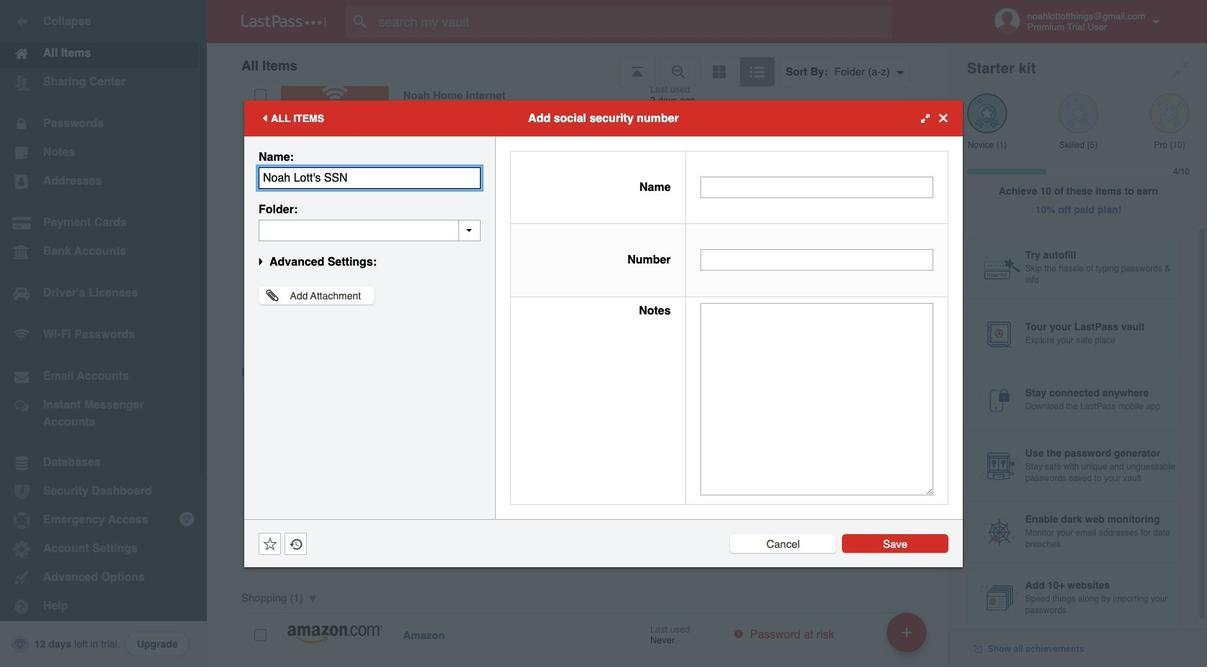 Task type: locate. For each thing, give the bounding box(es) containing it.
dialog
[[244, 100, 963, 568]]

None text field
[[259, 167, 481, 189]]

lastpass image
[[242, 15, 326, 28]]

search my vault text field
[[347, 6, 921, 37]]

None text field
[[701, 177, 934, 198], [259, 220, 481, 241], [701, 250, 934, 271], [701, 303, 934, 496], [701, 177, 934, 198], [259, 220, 481, 241], [701, 250, 934, 271], [701, 303, 934, 496]]

main navigation navigation
[[0, 0, 207, 668]]

Search search field
[[347, 6, 921, 37]]

new item image
[[902, 628, 912, 638]]



Task type: describe. For each thing, give the bounding box(es) containing it.
vault options navigation
[[207, 43, 951, 86]]

new item navigation
[[882, 609, 936, 668]]



